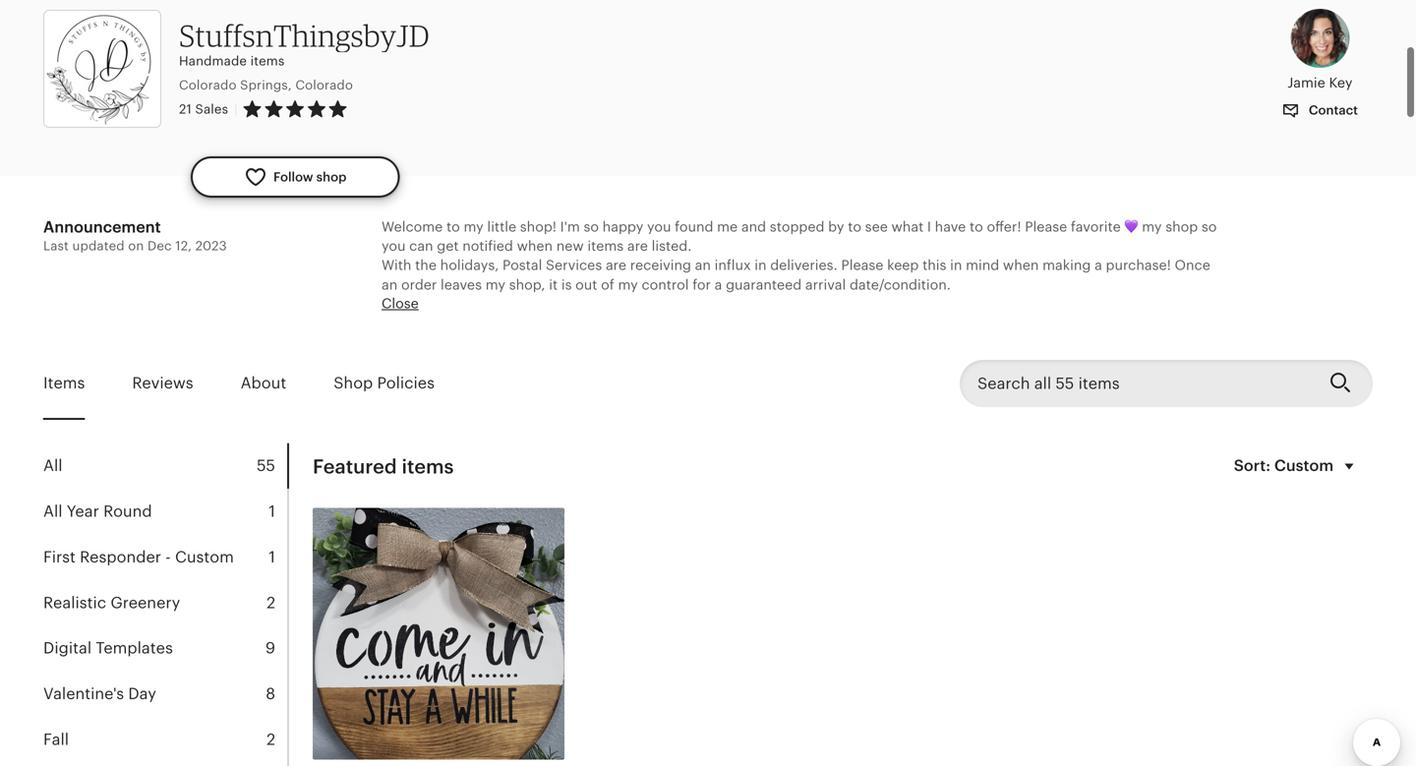 Task type: vqa. For each thing, say whether or not it's contained in the screenshot.


Task type: describe. For each thing, give the bounding box(es) containing it.
0 vertical spatial a
[[1095, 257, 1102, 273]]

1 for all year round
[[269, 503, 275, 520]]

items inside welcome to my little shop! i'm so happy you found me and stopped by to see what i have to offer!  please favorite 💜 my shop so you can get notified when new items are listed. with the holidays, postal services are receiving an influx in deliveries.  please keep this in mind when making a purchase!  once an order leaves my shop, it is out of my control for a guaranteed arrival date/condition. close
[[588, 238, 624, 254]]

tab containing realistic greenery
[[43, 580, 287, 626]]

realistic
[[43, 594, 106, 612]]

contact
[[1306, 103, 1358, 117]]

0 vertical spatial are
[[627, 238, 648, 254]]

springs,
[[240, 78, 292, 92]]

contact button
[[1268, 92, 1373, 129]]

welcome to my little shop! i'm so happy you found me and stopped by to see what i have to offer!  please favorite 💜 my shop so you can get notified when new items are listed. with the holidays, postal services are receiving an influx in deliveries.  please keep this in mind when making a purchase!  once an order leaves my shop, it is out of my control for a guaranteed arrival date/condition. close
[[382, 219, 1217, 311]]

first responder - custom
[[43, 548, 234, 566]]

responder
[[80, 548, 161, 566]]

services
[[546, 257, 602, 273]]

jamie key link
[[1268, 9, 1373, 92]]

policies
[[377, 374, 435, 392]]

sales
[[195, 102, 228, 117]]

welcome
[[382, 219, 443, 235]]

all for all
[[43, 457, 63, 475]]

about link
[[241, 361, 286, 406]]

arrival
[[806, 277, 846, 292]]

round
[[103, 503, 152, 520]]

2 to from the left
[[848, 219, 862, 235]]

colorado springs, colorado
[[179, 78, 353, 92]]

2 so from the left
[[1202, 219, 1217, 235]]

key
[[1329, 75, 1353, 90]]

shop inside welcome to my little shop! i'm so happy you found me and stopped by to see what i have to offer!  please favorite 💜 my shop so you can get notified when new items are listed. with the holidays, postal services are receiving an influx in deliveries.  please keep this in mind when making a purchase!  once an order leaves my shop, it is out of my control for a guaranteed arrival date/condition. close
[[1166, 219, 1198, 235]]

my right of
[[618, 277, 638, 292]]

tab containing digital templates
[[43, 626, 287, 671]]

i'm
[[560, 219, 580, 235]]

announcement
[[43, 218, 161, 236]]

sort: custom button
[[1222, 443, 1373, 490]]

all year round
[[43, 503, 152, 520]]

listed.
[[652, 238, 692, 254]]

1 horizontal spatial please
[[1025, 219, 1067, 235]]

for
[[693, 277, 711, 292]]

notified
[[463, 238, 513, 254]]

tab containing first responder - custom
[[43, 534, 287, 580]]

1 vertical spatial when
[[1003, 257, 1039, 273]]

shop policies link
[[334, 361, 435, 406]]

updated
[[72, 239, 125, 253]]

tab containing fall
[[43, 717, 287, 763]]

my right 💜
[[1142, 219, 1162, 235]]

and
[[742, 219, 766, 235]]

featured items
[[313, 455, 454, 478]]

on
[[128, 239, 144, 253]]

what
[[892, 219, 924, 235]]

greenery
[[110, 594, 180, 612]]

8 tab from the top
[[43, 763, 287, 766]]

offer!
[[987, 219, 1022, 235]]

stuffsnthingsbyjd
[[179, 17, 430, 54]]

the
[[415, 257, 437, 273]]

receiving
[[630, 257, 691, 273]]

this
[[923, 257, 947, 273]]

digital templates
[[43, 640, 173, 657]]

dec
[[148, 239, 172, 253]]

wood sign, hello sign, believe, front door, everyday sign, farmhouse, door hanger, wall hanging, every day image
[[313, 508, 565, 760]]

shop!
[[520, 219, 557, 235]]

reviews link
[[132, 361, 193, 406]]

|
[[234, 102, 238, 117]]

fall
[[43, 731, 69, 749]]

favorite
[[1071, 219, 1121, 235]]

2023
[[195, 239, 227, 253]]

-
[[165, 548, 171, 566]]

1 horizontal spatial items
[[402, 455, 454, 478]]

Search all 55 items text field
[[960, 360, 1314, 407]]

deliveries.
[[770, 257, 838, 273]]

close
[[382, 296, 419, 311]]

date/condition.
[[850, 277, 951, 292]]

1 horizontal spatial you
[[647, 219, 671, 235]]

about
[[241, 374, 286, 392]]

2 in from the left
[[950, 257, 962, 273]]

holidays,
[[440, 257, 499, 273]]

custom inside sections tab list
[[175, 548, 234, 566]]

21
[[179, 102, 192, 117]]

by
[[828, 219, 844, 235]]

1 to from the left
[[447, 219, 460, 235]]

jamie key image
[[1291, 9, 1350, 68]]

shop,
[[509, 277, 545, 292]]

valentine's day
[[43, 685, 156, 703]]

i
[[927, 219, 931, 235]]

purchase!
[[1106, 257, 1171, 273]]

close link
[[382, 296, 419, 311]]

1 vertical spatial are
[[606, 257, 627, 273]]

valentine's
[[43, 685, 124, 703]]



Task type: locate. For each thing, give the bounding box(es) containing it.
1 horizontal spatial when
[[1003, 257, 1039, 273]]

an up for
[[695, 257, 711, 273]]

0 vertical spatial custom
[[1275, 457, 1334, 474]]

custom inside popup button
[[1275, 457, 1334, 474]]

1 vertical spatial an
[[382, 277, 398, 292]]

last
[[43, 239, 69, 253]]

it
[[549, 277, 558, 292]]

shop
[[334, 374, 373, 392]]

0 horizontal spatial colorado
[[179, 78, 237, 92]]

0 horizontal spatial an
[[382, 277, 398, 292]]

1 in from the left
[[755, 257, 767, 273]]

found
[[675, 219, 714, 235]]

0 horizontal spatial so
[[584, 219, 599, 235]]

0 horizontal spatial a
[[715, 277, 722, 292]]

so right 'i'm'
[[584, 219, 599, 235]]

1 so from the left
[[584, 219, 599, 235]]

please left keep
[[841, 257, 884, 273]]

is
[[561, 277, 572, 292]]

items
[[250, 54, 285, 68], [588, 238, 624, 254], [402, 455, 454, 478]]

1 tab from the top
[[43, 443, 287, 489]]

shop policies
[[334, 374, 435, 392]]

1 horizontal spatial custom
[[1275, 457, 1334, 474]]

announcement last updated on dec 12, 2023
[[43, 218, 227, 253]]

custom right sort:
[[1275, 457, 1334, 474]]

2 horizontal spatial items
[[588, 238, 624, 254]]

an down with
[[382, 277, 398, 292]]

all left the year
[[43, 503, 63, 520]]

1
[[269, 503, 275, 520], [269, 548, 275, 566]]

3 tab from the top
[[43, 534, 287, 580]]

1 horizontal spatial a
[[1095, 257, 1102, 273]]

leaves
[[441, 277, 482, 292]]

1 horizontal spatial to
[[848, 219, 862, 235]]

guaranteed
[[726, 277, 802, 292]]

2 vertical spatial items
[[402, 455, 454, 478]]

are down happy
[[627, 238, 648, 254]]

all
[[43, 457, 63, 475], [43, 503, 63, 520]]

0 vertical spatial please
[[1025, 219, 1067, 235]]

2 1 from the top
[[269, 548, 275, 566]]

1 vertical spatial you
[[382, 238, 406, 254]]

in right this
[[950, 257, 962, 273]]

0 horizontal spatial in
[[755, 257, 767, 273]]

templates
[[96, 640, 173, 657]]

items right featured
[[402, 455, 454, 478]]

control
[[642, 277, 689, 292]]

4 tab from the top
[[43, 580, 287, 626]]

shop up once
[[1166, 219, 1198, 235]]

0 horizontal spatial please
[[841, 257, 884, 273]]

reviews
[[132, 374, 193, 392]]

2 up 9
[[267, 594, 275, 612]]

1 2 from the top
[[267, 594, 275, 612]]

custom right -
[[175, 548, 234, 566]]

follow shop
[[273, 170, 347, 184]]

0 vertical spatial 2
[[267, 594, 275, 612]]

digital
[[43, 640, 92, 657]]

items
[[43, 374, 85, 392]]

1 vertical spatial shop
[[1166, 219, 1198, 235]]

you up listed.
[[647, 219, 671, 235]]

a right making
[[1095, 257, 1102, 273]]

stopped
[[770, 219, 825, 235]]

you up with
[[382, 238, 406, 254]]

1 vertical spatial 2
[[267, 731, 275, 749]]

5 tab from the top
[[43, 626, 287, 671]]

all for all year round
[[43, 503, 63, 520]]

jamie
[[1288, 75, 1326, 90]]

12,
[[175, 239, 192, 253]]

of
[[601, 277, 615, 292]]

when
[[517, 238, 553, 254], [1003, 257, 1039, 273]]

9
[[265, 640, 275, 657]]

0 horizontal spatial you
[[382, 238, 406, 254]]

first
[[43, 548, 76, 566]]

7 tab from the top
[[43, 717, 287, 763]]

1 up 9
[[269, 548, 275, 566]]

please
[[1025, 219, 1067, 235], [841, 257, 884, 273]]

when right "mind"
[[1003, 257, 1039, 273]]

0 horizontal spatial to
[[447, 219, 460, 235]]

all up all year round
[[43, 457, 63, 475]]

0 horizontal spatial custom
[[175, 548, 234, 566]]

to up get
[[447, 219, 460, 235]]

my left shop,
[[486, 277, 506, 292]]

shop right follow
[[316, 170, 347, 184]]

an
[[695, 257, 711, 273], [382, 277, 398, 292]]

2 colorado from the left
[[295, 78, 353, 92]]

so up once
[[1202, 219, 1217, 235]]

1 colorado from the left
[[179, 78, 237, 92]]

colorado down "handmade"
[[179, 78, 237, 92]]

once
[[1175, 257, 1211, 273]]

making
[[1043, 257, 1091, 273]]

3 to from the left
[[970, 219, 983, 235]]

follow
[[273, 170, 313, 184]]

2 tab from the top
[[43, 489, 287, 534]]

mind
[[966, 257, 1000, 273]]

colorado down stuffsnthingsbyjd handmade items
[[295, 78, 353, 92]]

2 horizontal spatial to
[[970, 219, 983, 235]]

to right the have
[[970, 219, 983, 235]]

0 vertical spatial an
[[695, 257, 711, 273]]

2 2 from the top
[[267, 731, 275, 749]]

realistic greenery
[[43, 594, 180, 612]]

1 horizontal spatial shop
[[1166, 219, 1198, 235]]

postal
[[503, 257, 542, 273]]

1 horizontal spatial so
[[1202, 219, 1217, 235]]

1 horizontal spatial an
[[695, 257, 711, 273]]

tab containing all
[[43, 443, 287, 489]]

with
[[382, 257, 412, 273]]

1 horizontal spatial in
[[950, 257, 962, 273]]

have
[[935, 219, 966, 235]]

are up of
[[606, 257, 627, 273]]

tab
[[43, 443, 287, 489], [43, 489, 287, 534], [43, 534, 287, 580], [43, 580, 287, 626], [43, 626, 287, 671], [43, 671, 287, 717], [43, 717, 287, 763], [43, 763, 287, 766]]

1 vertical spatial 1
[[269, 548, 275, 566]]

my up notified
[[464, 219, 484, 235]]

tab containing all year round
[[43, 489, 287, 534]]

0 horizontal spatial when
[[517, 238, 553, 254]]

keep
[[887, 257, 919, 273]]

tab containing valentine's day
[[43, 671, 287, 717]]

get
[[437, 238, 459, 254]]

💜
[[1125, 219, 1139, 235]]

shop
[[316, 170, 347, 184], [1166, 219, 1198, 235]]

me
[[717, 219, 738, 235]]

please right offer!
[[1025, 219, 1067, 235]]

items link
[[43, 361, 85, 406]]

order
[[401, 277, 437, 292]]

1 vertical spatial a
[[715, 277, 722, 292]]

55
[[257, 457, 275, 475]]

new
[[557, 238, 584, 254]]

out
[[576, 277, 597, 292]]

shop inside follow shop button
[[316, 170, 347, 184]]

1 down 55
[[269, 503, 275, 520]]

1 all from the top
[[43, 457, 63, 475]]

stuffsnthingsbyjd handmade items
[[179, 17, 430, 68]]

year
[[67, 503, 99, 520]]

featured
[[313, 455, 397, 478]]

1 vertical spatial items
[[588, 238, 624, 254]]

2 for fall
[[267, 731, 275, 749]]

influx
[[715, 257, 751, 273]]

items up springs, on the left top of the page
[[250, 54, 285, 68]]

day
[[128, 685, 156, 703]]

a right for
[[715, 277, 722, 292]]

items inside stuffsnthingsbyjd handmade items
[[250, 54, 285, 68]]

1 vertical spatial all
[[43, 503, 63, 520]]

items down happy
[[588, 238, 624, 254]]

8
[[266, 685, 275, 703]]

sort: custom
[[1234, 457, 1334, 474]]

1 vertical spatial custom
[[175, 548, 234, 566]]

0 vertical spatial when
[[517, 238, 553, 254]]

2 all from the top
[[43, 503, 63, 520]]

in
[[755, 257, 767, 273], [950, 257, 962, 273]]

colorado
[[179, 78, 237, 92], [295, 78, 353, 92]]

1 1 from the top
[[269, 503, 275, 520]]

1 vertical spatial please
[[841, 257, 884, 273]]

2 down 8
[[267, 731, 275, 749]]

in up guaranteed at right top
[[755, 257, 767, 273]]

little
[[487, 219, 516, 235]]

my
[[464, 219, 484, 235], [1142, 219, 1162, 235], [486, 277, 506, 292], [618, 277, 638, 292]]

0 vertical spatial shop
[[316, 170, 347, 184]]

sort:
[[1234, 457, 1271, 474]]

1 horizontal spatial colorado
[[295, 78, 353, 92]]

follow shop button
[[191, 156, 400, 198]]

21 sales |
[[179, 102, 238, 117]]

to right "by"
[[848, 219, 862, 235]]

2 for realistic greenery
[[267, 594, 275, 612]]

0 horizontal spatial shop
[[316, 170, 347, 184]]

0 vertical spatial you
[[647, 219, 671, 235]]

0 horizontal spatial items
[[250, 54, 285, 68]]

0 vertical spatial all
[[43, 457, 63, 475]]

handmade
[[179, 54, 247, 68]]

so
[[584, 219, 599, 235], [1202, 219, 1217, 235]]

0 vertical spatial items
[[250, 54, 285, 68]]

0 vertical spatial 1
[[269, 503, 275, 520]]

sections tab list
[[43, 443, 289, 766]]

1 for first responder - custom
[[269, 548, 275, 566]]

when down shop!
[[517, 238, 553, 254]]

see
[[865, 219, 888, 235]]

jamie key
[[1288, 75, 1353, 90]]

6 tab from the top
[[43, 671, 287, 717]]



